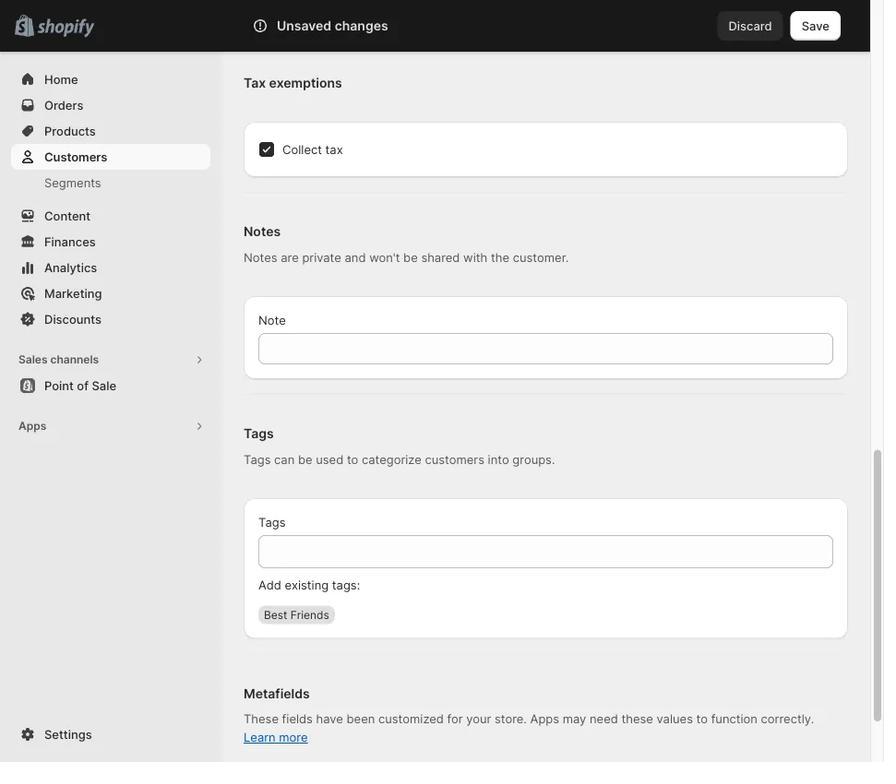 Task type: vqa. For each thing, say whether or not it's contained in the screenshot.
rightmost right
no



Task type: locate. For each thing, give the bounding box(es) containing it.
add existing tags:
[[258, 578, 360, 593]]

1 vertical spatial tags
[[244, 453, 271, 467]]

of
[[77, 378, 89, 393]]

notes
[[244, 224, 281, 240], [244, 251, 277, 265]]

0 horizontal spatial be
[[298, 453, 313, 467]]

be right 'can'
[[298, 453, 313, 467]]

metafields
[[244, 686, 310, 702]]

tags
[[244, 426, 274, 442], [244, 453, 271, 467], [258, 516, 286, 530]]

apps left the may
[[530, 713, 559, 727]]

apps inside apps button
[[18, 420, 46, 433]]

sales channels
[[18, 353, 99, 366]]

marketing
[[44, 286, 102, 300]]

can
[[274, 453, 295, 467]]

categorize
[[362, 453, 422, 467]]

0 vertical spatial be
[[403, 251, 418, 265]]

be right won't
[[403, 251, 418, 265]]

notes left are
[[244, 251, 277, 265]]

1 notes from the top
[[244, 224, 281, 240]]

with
[[464, 251, 488, 265]]

tax
[[244, 76, 266, 91]]

discounts link
[[11, 306, 210, 332]]

Note text field
[[258, 334, 834, 365]]

1 vertical spatial apps
[[530, 713, 559, 727]]

tags:
[[332, 578, 360, 593]]

notes for notes are private and won't be shared with the customer.
[[244, 251, 277, 265]]

Tags field
[[270, 536, 823, 569]]

products
[[44, 124, 96, 138]]

private
[[302, 251, 341, 265]]

finances link
[[11, 229, 210, 255]]

point of sale link
[[11, 373, 210, 399]]

unsaved changes
[[277, 18, 388, 34]]

0 horizontal spatial apps
[[18, 420, 46, 433]]

finances
[[44, 234, 96, 249]]

notes are private and won't be shared with the customer.
[[244, 251, 569, 265]]

1 horizontal spatial to
[[697, 713, 708, 727]]

0 horizontal spatial to
[[347, 453, 358, 467]]

0 vertical spatial apps
[[18, 420, 46, 433]]

to right values at right bottom
[[697, 713, 708, 727]]

apps
[[18, 420, 46, 433], [530, 713, 559, 727]]

0 vertical spatial notes
[[244, 224, 281, 240]]

collect
[[282, 143, 322, 157]]

discounts
[[44, 312, 102, 326]]

to right used
[[347, 453, 358, 467]]

1 horizontal spatial apps
[[530, 713, 559, 727]]

to
[[347, 453, 358, 467], [697, 713, 708, 727]]

add
[[258, 578, 281, 593]]

settings
[[44, 727, 92, 742]]

unsaved
[[277, 18, 332, 34]]

1 vertical spatial notes
[[244, 251, 277, 265]]

customers
[[425, 453, 485, 467]]

0 vertical spatial to
[[347, 453, 358, 467]]

friends
[[291, 609, 329, 622]]

marketing link
[[11, 281, 210, 306]]

shared
[[421, 251, 460, 265]]

notes up note
[[244, 224, 281, 240]]

analytics link
[[11, 255, 210, 281]]

and
[[345, 251, 366, 265]]

may
[[563, 713, 586, 727]]

into
[[488, 453, 509, 467]]

best
[[264, 609, 288, 622]]

sale
[[92, 378, 116, 393]]

your
[[466, 713, 491, 727]]

customer.
[[513, 251, 569, 265]]

analytics
[[44, 260, 97, 275]]

function
[[711, 713, 758, 727]]

point
[[44, 378, 74, 393]]

search button
[[222, 11, 718, 41]]

changes
[[335, 18, 388, 34]]

apps down point
[[18, 420, 46, 433]]

learn more link
[[244, 731, 308, 745]]

1 vertical spatial to
[[697, 713, 708, 727]]

be
[[403, 251, 418, 265], [298, 453, 313, 467]]

store.
[[495, 713, 527, 727]]

discard
[[729, 18, 772, 33]]

tags can be used to categorize customers into groups.
[[244, 453, 555, 467]]

2 notes from the top
[[244, 251, 277, 265]]

need
[[590, 713, 618, 727]]

more
[[279, 731, 308, 745]]

tax exemptions
[[244, 76, 342, 91]]



Task type: describe. For each thing, give the bounding box(es) containing it.
customers
[[44, 150, 107, 164]]

collect tax
[[282, 143, 343, 157]]

search
[[252, 18, 291, 33]]

segments link
[[11, 170, 210, 196]]

settings link
[[11, 722, 210, 748]]

existing
[[285, 578, 329, 593]]

values
[[657, 713, 693, 727]]

notes for notes
[[244, 224, 281, 240]]

are
[[281, 251, 299, 265]]

home link
[[11, 66, 210, 92]]

point of sale
[[44, 378, 116, 393]]

1 vertical spatial be
[[298, 453, 313, 467]]

1 horizontal spatial be
[[403, 251, 418, 265]]

2 vertical spatial tags
[[258, 516, 286, 530]]

save button
[[791, 11, 841, 41]]

sales channels button
[[11, 347, 210, 373]]

best friends button
[[258, 607, 335, 625]]

to inside "these fields have been customized for your store. apps may need these values to function correctly. learn more"
[[697, 713, 708, 727]]

channels
[[50, 353, 99, 366]]

0 vertical spatial tags
[[244, 426, 274, 442]]

products link
[[11, 118, 210, 144]]

used
[[316, 453, 344, 467]]

apps inside "these fields have been customized for your store. apps may need these values to function correctly. learn more"
[[530, 713, 559, 727]]

save
[[802, 18, 830, 33]]

note
[[258, 313, 286, 328]]

customized
[[378, 713, 444, 727]]

for
[[447, 713, 463, 727]]

apps button
[[11, 414, 210, 439]]

exemptions
[[269, 76, 342, 91]]

the
[[491, 251, 510, 265]]

orders
[[44, 98, 84, 112]]

best friends
[[264, 609, 329, 622]]

discard button
[[718, 11, 784, 41]]

home
[[44, 72, 78, 86]]

sales
[[18, 353, 48, 366]]

tax
[[325, 143, 343, 157]]

these fields have been customized for your store. apps may need these values to function correctly. learn more
[[244, 713, 814, 745]]

these
[[622, 713, 654, 727]]

fields
[[282, 713, 313, 727]]

won't
[[369, 251, 400, 265]]

orders link
[[11, 92, 210, 118]]

been
[[347, 713, 375, 727]]

segments
[[44, 175, 101, 190]]

groups.
[[513, 453, 555, 467]]

content
[[44, 209, 91, 223]]

learn
[[244, 731, 276, 745]]

point of sale button
[[0, 373, 222, 399]]

correctly.
[[761, 713, 814, 727]]

content link
[[11, 203, 210, 229]]

shopify image
[[37, 19, 94, 37]]

customers link
[[11, 144, 210, 170]]

have
[[316, 713, 343, 727]]

these
[[244, 713, 279, 727]]



